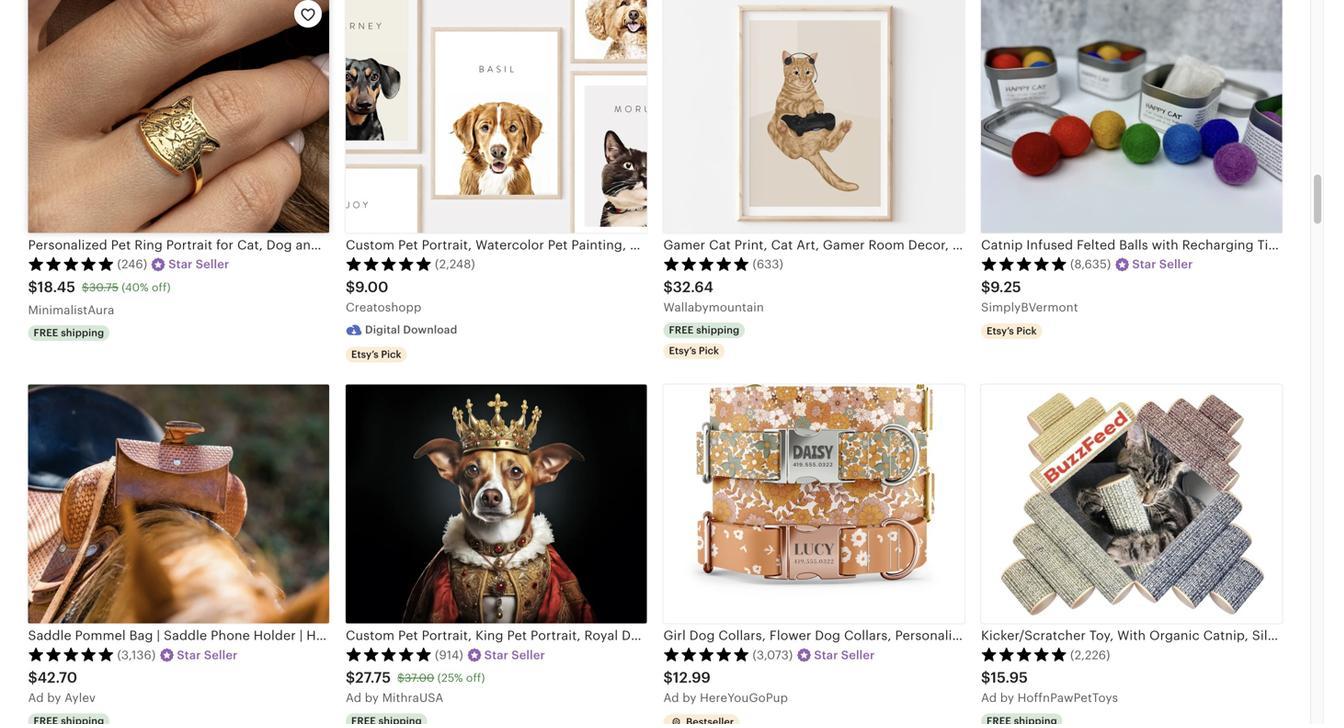 Task type: locate. For each thing, give the bounding box(es) containing it.
4 a from the left
[[981, 692, 989, 705]]

5 out of 5 stars image for 32.64
[[663, 256, 750, 271]]

d
[[36, 692, 44, 705], [354, 692, 362, 705], [671, 692, 679, 705], [989, 692, 997, 705]]

27.75
[[355, 670, 391, 686]]

5 out of 5 stars image up '9.00'
[[346, 256, 432, 271]]

b inside $ 12.99 a d b y hereyougopup
[[682, 692, 690, 705]]

2 y from the left
[[372, 692, 379, 705]]

4 d from the left
[[989, 692, 997, 705]]

shipping down wallabymountain
[[696, 325, 740, 336]]

shipping inside free shipping etsy's pick
[[696, 325, 740, 336]]

(2,248)
[[435, 258, 475, 271]]

2 horizontal spatial pick
[[1016, 326, 1037, 337]]

star down the catnip infused felted balls with recharging tin by simp
[[1132, 258, 1156, 271]]

free
[[669, 325, 694, 336], [34, 328, 58, 339]]

y
[[55, 692, 61, 705], [372, 692, 379, 705], [690, 692, 697, 705], [1008, 692, 1014, 705]]

a inside $ 15.95 a d b y hoffnpawpettoys
[[981, 692, 989, 705]]

y inside $ 27.75 $ 37.00 (25% off) a d b y mithrausa
[[372, 692, 379, 705]]

1 horizontal spatial shipping
[[696, 325, 740, 336]]

dog right girl
[[689, 628, 715, 643]]

wallabymountain
[[663, 301, 764, 314]]

0 vertical spatial with
[[1152, 238, 1179, 252]]

a left hoffnpawpettoys
[[981, 692, 989, 705]]

$ inside $ 9.00 creatoshopp
[[346, 279, 355, 296]]

b down the "42.70" at the bottom left of the page
[[47, 692, 55, 705]]

1 vertical spatial with
[[1054, 628, 1081, 643]]

1 horizontal spatial pick
[[699, 345, 719, 357]]

b inside $ 42.70 a d b y aylev
[[47, 692, 55, 705]]

5 out of 5 stars image for 15.95
[[981, 647, 1068, 662]]

star seller down girl dog collars, flower dog collars, personalized dog collars with name
[[814, 649, 875, 662]]

a left mithrausa on the bottom left
[[346, 692, 354, 705]]

d inside $ 15.95 a d b y hoffnpawpettoys
[[989, 692, 997, 705]]

a left aylev
[[28, 692, 36, 705]]

(25%
[[437, 672, 463, 685]]

0 horizontal spatial dog
[[689, 628, 715, 643]]

off)
[[152, 281, 171, 294], [466, 672, 485, 685]]

etsy's pick down 'simplybvermont'
[[987, 326, 1037, 337]]

y inside $ 15.95 a d b y hoffnpawpettoys
[[1008, 692, 1014, 705]]

off) inside $ 18.45 $ 30.75 (40% off)
[[152, 281, 171, 294]]

1 horizontal spatial off)
[[466, 672, 485, 685]]

minimalistaura
[[28, 303, 114, 317]]

(246)
[[117, 258, 147, 271]]

star seller down the catnip infused felted balls with recharging tin by simp
[[1132, 258, 1193, 271]]

with
[[1152, 238, 1179, 252], [1054, 628, 1081, 643]]

download
[[403, 324, 457, 336]]

star seller right (914) on the left bottom of the page
[[484, 649, 545, 662]]

catnip infused felted balls with recharging tin by simply b vermont image
[[981, 0, 1282, 233]]

personalized
[[895, 628, 974, 643]]

5 out of 5 stars image up the "42.70" at the bottom left of the page
[[28, 647, 114, 662]]

balls
[[1119, 238, 1148, 252]]

1 horizontal spatial free
[[669, 325, 694, 336]]

gamer cat print, cat art, gamer room decor, cat print, ginger cat print, gamer gifts, gifts for him, cat lover gift, gamer print, cat poster image
[[663, 0, 965, 233]]

a inside $ 12.99 a d b y hereyougopup
[[663, 692, 672, 705]]

b inside $ 27.75 $ 37.00 (25% off) a d b y mithrausa
[[365, 692, 373, 705]]

1 y from the left
[[55, 692, 61, 705]]

a inside $ 42.70 a d b y aylev
[[28, 692, 36, 705]]

girl dog collars, flower dog collars, personalized dog collars with name image
[[663, 385, 965, 624]]

9.25
[[991, 279, 1021, 296]]

etsy's pick
[[987, 326, 1037, 337], [351, 349, 401, 360]]

star for 9.25
[[1132, 258, 1156, 271]]

etsy's down wallabymountain
[[669, 345, 696, 357]]

off) right (40%
[[152, 281, 171, 294]]

star for 12.99
[[814, 649, 838, 662]]

free shipping
[[34, 328, 104, 339]]

4 y from the left
[[1008, 692, 1014, 705]]

free inside free shipping etsy's pick
[[669, 325, 694, 336]]

30.75
[[89, 281, 119, 294]]

0 horizontal spatial with
[[1054, 628, 1081, 643]]

1 horizontal spatial etsy's
[[669, 345, 696, 357]]

seller down the catnip infused felted balls with recharging tin by simp
[[1159, 258, 1193, 271]]

$
[[28, 279, 38, 296], [346, 279, 355, 296], [663, 279, 673, 296], [981, 279, 991, 296], [82, 281, 89, 294], [28, 670, 37, 686], [346, 670, 355, 686], [663, 670, 673, 686], [981, 670, 991, 686], [397, 672, 405, 685]]

collars,
[[718, 628, 766, 643], [844, 628, 892, 643]]

5 out of 5 stars image up 27.75
[[346, 647, 432, 662]]

3 b from the left
[[682, 692, 690, 705]]

d inside $ 42.70 a d b y aylev
[[36, 692, 44, 705]]

y down the "42.70" at the bottom left of the page
[[55, 692, 61, 705]]

seller
[[196, 258, 229, 271], [1159, 258, 1193, 271], [204, 649, 238, 662], [511, 649, 545, 662], [841, 649, 875, 662]]

5 out of 5 stars image
[[28, 256, 114, 271], [346, 256, 432, 271], [663, 256, 750, 271], [981, 256, 1068, 271], [28, 647, 114, 662], [346, 647, 432, 662], [663, 647, 750, 662], [981, 647, 1068, 662]]

3 a from the left
[[663, 692, 672, 705]]

flower
[[770, 628, 811, 643]]

dog left collars
[[978, 628, 1004, 643]]

3 y from the left
[[690, 692, 697, 705]]

star for 42.70
[[177, 649, 201, 662]]

$ inside '$ 32.64 wallabymountain'
[[663, 279, 673, 296]]

d inside $ 12.99 a d b y hereyougopup
[[671, 692, 679, 705]]

1 a from the left
[[28, 692, 36, 705]]

shipping down minimalistaura
[[61, 328, 104, 339]]

dog
[[689, 628, 715, 643], [815, 628, 841, 643], [978, 628, 1004, 643]]

2 collars, from the left
[[844, 628, 892, 643]]

1 vertical spatial etsy's pick
[[351, 349, 401, 360]]

with up (2,226)
[[1054, 628, 1081, 643]]

free shipping etsy's pick
[[669, 325, 740, 357]]

42.70
[[37, 670, 77, 686]]

1 horizontal spatial dog
[[815, 628, 841, 643]]

$ inside $ 12.99 a d b y hereyougopup
[[663, 670, 673, 686]]

pick down digital
[[381, 349, 401, 360]]

0 vertical spatial off)
[[152, 281, 171, 294]]

hereyougopup
[[700, 692, 788, 705]]

d down 12.99 at the bottom right of the page
[[671, 692, 679, 705]]

$ 15.95 a d b y hoffnpawpettoys
[[981, 670, 1118, 705]]

5 out of 5 stars image up 32.64 at the right of the page
[[663, 256, 750, 271]]

b
[[47, 692, 55, 705], [365, 692, 373, 705], [682, 692, 690, 705], [1000, 692, 1008, 705]]

etsy's down 'simplybvermont'
[[987, 326, 1014, 337]]

$ for 42.70
[[28, 670, 37, 686]]

dog right flower on the right
[[815, 628, 841, 643]]

d down 27.75
[[354, 692, 362, 705]]

seller right (914) on the left bottom of the page
[[511, 649, 545, 662]]

saddle pommel bag | saddle phone holder | horse tack | horse gifts | horse stuff | horse gifts for women | equestrian gifts horse lover gift image
[[28, 385, 329, 624]]

2 a from the left
[[346, 692, 354, 705]]

$ 42.70 a d b y aylev
[[28, 670, 96, 705]]

b inside $ 15.95 a d b y hoffnpawpettoys
[[1000, 692, 1008, 705]]

d for 42.70
[[36, 692, 44, 705]]

$ inside $ 15.95 a d b y hoffnpawpettoys
[[981, 670, 991, 686]]

$ for 12.99
[[663, 670, 673, 686]]

5 out of 5 stars image up 12.99 at the bottom right of the page
[[663, 647, 750, 662]]

b down 27.75
[[365, 692, 373, 705]]

with right balls
[[1152, 238, 1179, 252]]

off) for 18.45
[[152, 281, 171, 294]]

b down 12.99 at the bottom right of the page
[[682, 692, 690, 705]]

5 out of 5 stars image for 42.70
[[28, 647, 114, 662]]

star right (914) on the left bottom of the page
[[484, 649, 508, 662]]

d for 12.99
[[671, 692, 679, 705]]

seller down girl dog collars, flower dog collars, personalized dog collars with name
[[841, 649, 875, 662]]

5 out of 5 stars image for 9.00
[[346, 256, 432, 271]]

pick
[[1016, 326, 1037, 337], [699, 345, 719, 357], [381, 349, 401, 360]]

2 horizontal spatial dog
[[978, 628, 1004, 643]]

personalized pet ring portrait for cat, dog and pet memorial gift, handmade summer jewelry loss tribute, gift for her personalized gifts image
[[28, 0, 329, 233]]

(633)
[[753, 258, 783, 271]]

free down minimalistaura
[[34, 328, 58, 339]]

catnip infused felted balls with recharging tin by simp
[[981, 238, 1324, 252]]

seller for 12.99
[[841, 649, 875, 662]]

hoffnpawpettoys
[[1018, 692, 1118, 705]]

y down 12.99 at the bottom right of the page
[[690, 692, 697, 705]]

y inside $ 12.99 a d b y hereyougopup
[[690, 692, 697, 705]]

d down the "42.70" at the bottom left of the page
[[36, 692, 44, 705]]

(8,635)
[[1070, 258, 1111, 271]]

collars, up (3,073)
[[718, 628, 766, 643]]

star seller right (3,136)
[[177, 649, 238, 662]]

$ inside $ 9.25 simplybvermont
[[981, 279, 991, 296]]

a for 12.99
[[663, 692, 672, 705]]

star right (3,073)
[[814, 649, 838, 662]]

y down 27.75
[[372, 692, 379, 705]]

b down 15.95 at the right bottom of page
[[1000, 692, 1008, 705]]

star seller
[[168, 258, 229, 271], [1132, 258, 1193, 271], [177, 649, 238, 662], [484, 649, 545, 662], [814, 649, 875, 662]]

pick down wallabymountain
[[699, 345, 719, 357]]

shipping
[[696, 325, 740, 336], [61, 328, 104, 339]]

aylev
[[64, 692, 96, 705]]

simp
[[1299, 238, 1324, 252]]

star seller right (246)
[[168, 258, 229, 271]]

1 d from the left
[[36, 692, 44, 705]]

a inside $ 27.75 $ 37.00 (25% off) a d b y mithrausa
[[346, 692, 354, 705]]

collars
[[1007, 628, 1051, 643]]

collars, left personalized
[[844, 628, 892, 643]]

star
[[168, 258, 193, 271], [1132, 258, 1156, 271], [177, 649, 201, 662], [484, 649, 508, 662], [814, 649, 838, 662]]

free for free shipping etsy's pick
[[669, 325, 694, 336]]

18.45
[[38, 279, 75, 296]]

5 out of 5 stars image down collars
[[981, 647, 1068, 662]]

star right (3,136)
[[177, 649, 201, 662]]

b for 42.70
[[47, 692, 55, 705]]

pick down 'simplybvermont'
[[1016, 326, 1037, 337]]

off) inside $ 27.75 $ 37.00 (25% off) a d b y mithrausa
[[466, 672, 485, 685]]

etsy's
[[987, 326, 1014, 337], [669, 345, 696, 357], [351, 349, 379, 360]]

etsy's down digital
[[351, 349, 379, 360]]

1 horizontal spatial collars,
[[844, 628, 892, 643]]

0 vertical spatial etsy's pick
[[987, 326, 1037, 337]]

etsy's pick down digital
[[351, 349, 401, 360]]

4 b from the left
[[1000, 692, 1008, 705]]

$ inside $ 42.70 a d b y aylev
[[28, 670, 37, 686]]

(914)
[[435, 649, 463, 662]]

5 out of 5 stars image down the catnip on the right top of page
[[981, 256, 1068, 271]]

creatoshopp
[[346, 301, 421, 314]]

9.00
[[355, 279, 388, 296]]

1 b from the left
[[47, 692, 55, 705]]

1 vertical spatial off)
[[466, 672, 485, 685]]

star right (246)
[[168, 258, 193, 271]]

1 horizontal spatial with
[[1152, 238, 1179, 252]]

a down girl
[[663, 692, 672, 705]]

d down 15.95 at the right bottom of page
[[989, 692, 997, 705]]

0 horizontal spatial off)
[[152, 281, 171, 294]]

seller right (3,136)
[[204, 649, 238, 662]]

0 horizontal spatial free
[[34, 328, 58, 339]]

star seller for 9.25
[[1132, 258, 1193, 271]]

star seller for 27.75
[[484, 649, 545, 662]]

3 d from the left
[[671, 692, 679, 705]]

0 horizontal spatial collars,
[[718, 628, 766, 643]]

b for 12.99
[[682, 692, 690, 705]]

a
[[28, 692, 36, 705], [346, 692, 354, 705], [663, 692, 672, 705], [981, 692, 989, 705]]

2 b from the left
[[365, 692, 373, 705]]

2 d from the left
[[354, 692, 362, 705]]

free down wallabymountain
[[669, 325, 694, 336]]

y inside $ 42.70 a d b y aylev
[[55, 692, 61, 705]]

off) right (25%
[[466, 672, 485, 685]]

y down 15.95 at the right bottom of page
[[1008, 692, 1014, 705]]

0 horizontal spatial shipping
[[61, 328, 104, 339]]



Task type: describe. For each thing, give the bounding box(es) containing it.
shipping for free shipping
[[61, 328, 104, 339]]

simplybvermont
[[981, 301, 1078, 314]]

b for 15.95
[[1000, 692, 1008, 705]]

free for free shipping
[[34, 328, 58, 339]]

15.95
[[991, 670, 1028, 686]]

infused
[[1026, 238, 1073, 252]]

star for 27.75
[[484, 649, 508, 662]]

by
[[1280, 238, 1295, 252]]

seller right (246)
[[196, 258, 229, 271]]

a for 15.95
[[981, 692, 989, 705]]

2 dog from the left
[[815, 628, 841, 643]]

a for 42.70
[[28, 692, 36, 705]]

custom pet portrait, king pet portrait, royal dog portrait, renaissance pet portrait, framed pet portrait, pet owner gift, pet lover gift image
[[346, 385, 647, 624]]

37.00
[[405, 672, 434, 685]]

girl
[[663, 628, 686, 643]]

digital download
[[365, 324, 457, 336]]

$ 9.25 simplybvermont
[[981, 279, 1078, 314]]

etsy's inside free shipping etsy's pick
[[669, 345, 696, 357]]

0 horizontal spatial etsy's
[[351, 349, 379, 360]]

d for 15.95
[[989, 692, 997, 705]]

(3,136)
[[117, 649, 156, 662]]

star seller for 12.99
[[814, 649, 875, 662]]

shipping for free shipping etsy's pick
[[696, 325, 740, 336]]

mithrausa
[[382, 692, 444, 705]]

$ for 27.75
[[346, 670, 355, 686]]

2 horizontal spatial etsy's
[[987, 326, 1014, 337]]

recharging
[[1182, 238, 1254, 252]]

star seller for 42.70
[[177, 649, 238, 662]]

y for 42.70
[[55, 692, 61, 705]]

digital
[[365, 324, 400, 336]]

0 horizontal spatial pick
[[381, 349, 401, 360]]

$ 27.75 $ 37.00 (25% off) a d b y mithrausa
[[346, 670, 485, 705]]

felted
[[1077, 238, 1116, 252]]

tin
[[1257, 238, 1276, 252]]

kicker/scratcher toy, with organic catnip, silvervine and valerian root. it's the original scratch, jingle and roll ultimate cat toy. image
[[981, 385, 1282, 624]]

$ 12.99 a d b y hereyougopup
[[663, 670, 788, 705]]

$ for 32.64
[[663, 279, 673, 296]]

32.64
[[673, 279, 713, 296]]

catnip
[[981, 238, 1023, 252]]

girl dog collars, flower dog collars, personalized dog collars with name
[[663, 628, 1121, 643]]

$ inside $ 18.45 $ 30.75 (40% off)
[[82, 281, 89, 294]]

5 out of 5 stars image for 9.25
[[981, 256, 1068, 271]]

$ 18.45 $ 30.75 (40% off)
[[28, 279, 171, 296]]

$ 9.00 creatoshopp
[[346, 279, 421, 314]]

d inside $ 27.75 $ 37.00 (25% off) a d b y mithrausa
[[354, 692, 362, 705]]

(3,073)
[[753, 649, 793, 662]]

$ for 15.95
[[981, 670, 991, 686]]

name
[[1085, 628, 1121, 643]]

5 out of 5 stars image for 12.99
[[663, 647, 750, 662]]

1 collars, from the left
[[718, 628, 766, 643]]

$ for 9.00
[[346, 279, 355, 296]]

y for 15.95
[[1008, 692, 1014, 705]]

$ for 9.25
[[981, 279, 991, 296]]

$ for 18.45
[[28, 279, 38, 296]]

3 dog from the left
[[978, 628, 1004, 643]]

(2,226)
[[1070, 649, 1110, 662]]

y for 12.99
[[690, 692, 697, 705]]

$ 32.64 wallabymountain
[[663, 279, 764, 314]]

off) for 27.75
[[466, 672, 485, 685]]

0 horizontal spatial etsy's pick
[[351, 349, 401, 360]]

seller for 9.25
[[1159, 258, 1193, 271]]

custom pet portrait, watercolor pet painting, digital painted from photo, pet memorial gif, pet gifts image
[[346, 0, 647, 233]]

(40%
[[122, 281, 149, 294]]

1 horizontal spatial etsy's pick
[[987, 326, 1037, 337]]

pick inside free shipping etsy's pick
[[699, 345, 719, 357]]

1 dog from the left
[[689, 628, 715, 643]]

12.99
[[673, 670, 711, 686]]

seller for 27.75
[[511, 649, 545, 662]]

5 out of 5 stars image up 18.45
[[28, 256, 114, 271]]

seller for 42.70
[[204, 649, 238, 662]]



Task type: vqa. For each thing, say whether or not it's contained in the screenshot.
9.00's $
yes



